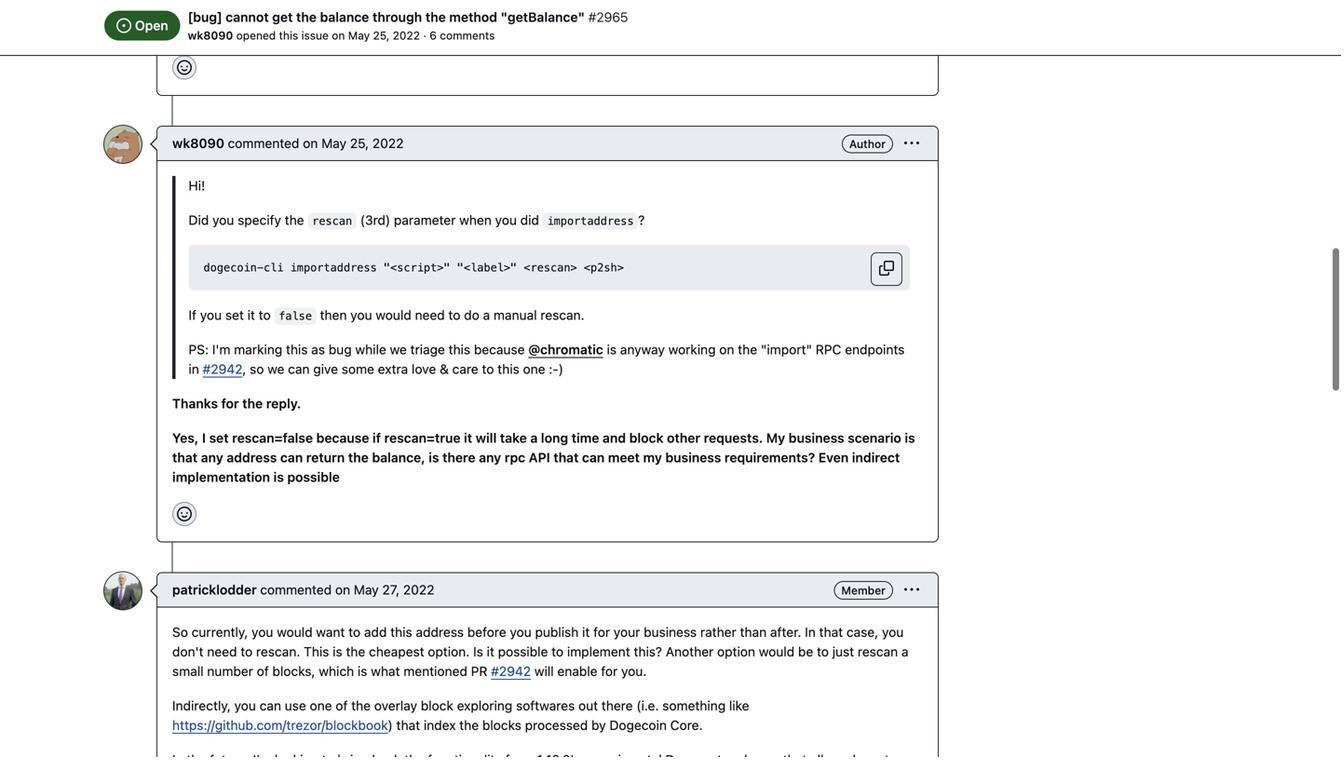 Task type: locate. For each thing, give the bounding box(es) containing it.
anyway inside is anyway working on the "import" rpc endpoints in
[[620, 342, 665, 357]]

ps: down if
[[189, 342, 209, 357]]

of
[[257, 664, 269, 679], [336, 698, 348, 713]]

is
[[473, 644, 483, 659]]

1 vertical spatial bug
[[329, 342, 352, 357]]

to right 6
[[452, 23, 464, 38]]

add or remove reactions element
[[172, 55, 196, 79], [172, 502, 196, 526]]

marking up the opened
[[218, 3, 266, 18]]

set for i
[[209, 430, 229, 446]]

marking inside ps: i'm marking this as bug while we triage this because @chromatic is anyway working on the "import" rpc endpoints in #2942 , so we can give some extra love & care to this one :-)
[[218, 3, 266, 18]]

0 vertical spatial would
[[376, 307, 411, 323]]

set
[[225, 307, 244, 323], [209, 430, 229, 446]]

can
[[258, 23, 279, 38], [288, 361, 310, 377], [280, 450, 303, 465], [582, 450, 605, 465], [260, 698, 281, 713]]

(3rd)
[[360, 212, 390, 227]]

possible inside yes, i set rescan=false because if rescan=true it will take a long time and block other requests. my business scenario is that any address can return the balance, is there any rpc api that can meet my business requirements? even indirect implementation is possible
[[287, 469, 340, 485]]

@wk8090 image
[[104, 126, 142, 163]]

0 horizontal spatial one
[[310, 698, 332, 713]]

wk8090 up hi!
[[172, 135, 224, 151]]

2 vertical spatial 2022
[[403, 582, 434, 597]]

2 horizontal spatial a
[[901, 644, 909, 659]]

can up reply.
[[288, 361, 310, 377]]

any left rpc
[[479, 450, 501, 465]]

a up "api"
[[530, 430, 538, 446]]

1 vertical spatial @chromatic link
[[528, 342, 603, 357]]

1 vertical spatial add or remove reactions image
[[177, 507, 192, 522]]

1 any from the left
[[201, 450, 223, 465]]

after.
[[770, 624, 801, 640]]

0 vertical spatial triage
[[394, 3, 429, 18]]

there down rescan=true
[[442, 450, 476, 465]]

business up even on the right
[[789, 430, 844, 446]]

that right in
[[819, 624, 843, 640]]

0 horizontal spatial importaddress
[[290, 261, 377, 274]]

0 vertical spatial may
[[348, 29, 370, 42]]

ps: right open
[[172, 3, 192, 18]]

rpc inside ps: i'm marking this as bug while we triage this because @chromatic is anyway working on the "import" rpc endpoints in #2942 , so we can give some extra love & care to this one :-)
[[799, 3, 825, 18]]

0 vertical spatial @chromatic
[[512, 3, 587, 18]]

may inside [bug] cannot get the balance through the method "getbalance" #2965 wk8090 opened this issue on may 25, 2022 · 6 comments
[[348, 29, 370, 42]]

address down the rescan=false
[[227, 450, 277, 465]]

2022
[[393, 29, 420, 42], [372, 135, 404, 151], [403, 582, 434, 597]]

1 vertical spatial give
[[313, 361, 338, 377]]

some down 'ps: i'm marking this as bug while we triage this because @chromatic'
[[342, 361, 374, 377]]

return
[[306, 450, 345, 465]]

because inside ps: i'm marking this as bug while we triage this because @chromatic is anyway working on the "import" rpc endpoints in #2942 , so we can give some extra love & care to this one :-)
[[458, 3, 508, 18]]

as inside ps: i'm marking this as bug while we triage this because @chromatic is anyway working on the "import" rpc endpoints in #2942 , so we can give some extra love & care to this one :-)
[[295, 3, 309, 18]]

0 vertical spatial marking
[[218, 3, 266, 18]]

need down currently, at the bottom left of the page
[[207, 644, 237, 659]]

for
[[221, 396, 239, 411], [593, 624, 610, 640], [601, 664, 618, 679]]

2 horizontal spatial )
[[559, 361, 563, 377]]

0 horizontal spatial love
[[381, 23, 406, 38]]

can left issue
[[258, 23, 279, 38]]

care inside ps: i'm marking this as bug while we triage this because @chromatic is anyway working on the "import" rpc endpoints in #2942 , so we can give some extra love & care to this one :-)
[[422, 23, 448, 38]]

2 vertical spatial for
[[601, 664, 618, 679]]

1 horizontal spatial block
[[629, 430, 664, 446]]

a right do
[[483, 307, 490, 323]]

#2942 for #2942 will enable for you.
[[491, 664, 531, 679]]

0 vertical spatial address
[[227, 450, 277, 465]]

of down which
[[336, 698, 348, 713]]

0 vertical spatial commented
[[228, 135, 299, 151]]

i'm up thanks for the reply. at the left bottom
[[212, 342, 230, 357]]

#2942 link right open
[[172, 23, 212, 38]]

0 vertical spatial extra
[[347, 23, 378, 38]]

business up another
[[644, 624, 697, 640]]

copy image
[[879, 261, 894, 275]]

wk8090 link down "[bug]"
[[188, 29, 233, 42]]

care
[[422, 23, 448, 38], [452, 361, 478, 377]]

0 vertical spatial rpc
[[799, 3, 825, 18]]

) up long
[[559, 361, 563, 377]]

1 vertical spatial anyway
[[620, 342, 665, 357]]

while for ps: i'm marking this as bug while we triage this because @chromatic
[[355, 342, 386, 357]]

commented
[[228, 135, 299, 151], [260, 582, 332, 597]]

"import" inside ps: i'm marking this as bug while we triage this because @chromatic is anyway working on the "import" rpc endpoints in #2942 , so we can give some extra love & care to this one :-)
[[744, 3, 796, 18]]

0 vertical spatial add or remove reactions image
[[177, 60, 192, 75]]

give down then
[[313, 361, 338, 377]]

0 horizontal spatial need
[[207, 644, 237, 659]]

would down after.
[[759, 644, 795, 659]]

0 horizontal spatial so
[[219, 23, 234, 38]]

on may 25, 2022 link
[[303, 135, 404, 151]]

address
[[227, 450, 277, 465], [416, 624, 464, 640]]

you right currently, at the bottom left of the page
[[252, 624, 273, 640]]

@patricklodder image
[[104, 572, 142, 610]]

wk8090 commented on may 25, 2022
[[172, 135, 404, 151]]

0 vertical spatial ,
[[212, 23, 216, 38]]

@chromatic inside ps: i'm marking this as bug while we triage this because @chromatic is anyway working on the "import" rpc endpoints in #2942 , so we can give some extra love & care to this one :-)
[[512, 3, 587, 18]]

member
[[841, 584, 886, 597]]

time
[[572, 430, 599, 446]]

false
[[279, 310, 312, 323]]

some inside ps: i'm marking this as bug while we triage this because @chromatic is anyway working on the "import" rpc endpoints in #2942 , so we can give some extra love & care to this one :-)
[[311, 23, 344, 38]]

manual
[[494, 307, 537, 323]]

1 horizontal spatial there
[[601, 698, 633, 713]]

add or remove reactions image
[[177, 60, 192, 75], [177, 507, 192, 522]]

1 horizontal spatial of
[[336, 698, 348, 713]]

@chromatic link down the manual
[[528, 342, 603, 357]]

a right just
[[901, 644, 909, 659]]

#2942 link
[[172, 23, 212, 38], [203, 361, 242, 377], [491, 664, 531, 679]]

one right use
[[310, 698, 332, 713]]

0 vertical spatial working
[[652, 3, 699, 18]]

triage up #2942 , so we can give some extra love & care to this one :-)
[[410, 342, 445, 357]]

add or remove reactions image down "[bug]"
[[177, 60, 192, 75]]

1 vertical spatial marking
[[234, 342, 282, 357]]

bug for ps: i'm marking this as bug while we triage this because @chromatic is anyway working on the "import" rpc endpoints in #2942 , so we can give some extra love & care to this one :-)
[[312, 3, 335, 18]]

0 horizontal spatial rescan
[[312, 214, 352, 227]]

1 vertical spatial need
[[207, 644, 237, 659]]

requests.
[[704, 430, 763, 446]]

would up 'ps: i'm marking this as bug while we triage this because @chromatic'
[[376, 307, 411, 323]]

1 vertical spatial triage
[[410, 342, 445, 357]]

&
[[409, 23, 418, 38], [440, 361, 449, 377]]

0 horizontal spatial as
[[295, 3, 309, 18]]

0 horizontal spatial :-
[[518, 23, 528, 38]]

1 vertical spatial set
[[209, 430, 229, 446]]

:- right "method"
[[518, 23, 528, 38]]

because inside yes, i set rescan=false because if rescan=true it will take a long time and block other requests. my business scenario is that any address can return the balance, is there any rpc api that can meet my business requirements? even indirect implementation is possible
[[316, 430, 369, 446]]

can down time
[[582, 450, 605, 465]]

2 any from the left
[[479, 450, 501, 465]]

importaddress up <p2sh>
[[547, 214, 634, 227]]

#2942 link right "pr"
[[491, 664, 531, 679]]

on
[[703, 3, 718, 18], [332, 29, 345, 42], [303, 135, 318, 151], [719, 342, 734, 357], [335, 582, 350, 597]]

it left "take"
[[464, 430, 472, 446]]

0 vertical spatial in
[[892, 3, 902, 18]]

any
[[201, 450, 223, 465], [479, 450, 501, 465]]

& left ·
[[409, 23, 418, 38]]

2 horizontal spatial one
[[523, 361, 545, 377]]

need inside so currently, you would want to add this address before you publish it for your business rather than after. in that case, you don't need to rescan. this is the cheapest option. is it possible to implement this? another option would be to just rescan a small number of blocks, which is what mentioned pr
[[207, 644, 237, 659]]

is down <p2sh>
[[607, 342, 617, 357]]

working
[[652, 3, 699, 18], [668, 342, 716, 357]]

patricklodder
[[172, 582, 257, 597]]

2022 right 27,
[[403, 582, 434, 597]]

ps: for ps: i'm marking this as bug while we triage this because @chromatic
[[189, 342, 209, 357]]

1 vertical spatial wk8090 link
[[172, 135, 224, 151]]

commented up the specify
[[228, 135, 299, 151]]

is
[[591, 3, 600, 18], [607, 342, 617, 357], [905, 430, 915, 446], [429, 450, 439, 465], [273, 469, 284, 485], [333, 644, 342, 659], [358, 664, 367, 679]]

as for ps: i'm marking this as bug while we triage this because @chromatic is anyway working on the "import" rpc endpoints in #2942 , so we can give some extra love & care to this one :-)
[[295, 3, 309, 18]]

patricklodder link
[[172, 582, 257, 597]]

one inside "indirectly, you can use one of the overlay block exploring softwares out there (i.e. something like https://github.com/trezor/blockbook ) that index the blocks processed by dogecoin core."
[[310, 698, 332, 713]]

0 vertical spatial a
[[483, 307, 490, 323]]

2 vertical spatial business
[[644, 624, 697, 640]]

rpc
[[505, 450, 525, 465]]

0 vertical spatial 2022
[[393, 29, 420, 42]]

you inside "indirectly, you can use one of the overlay block exploring softwares out there (i.e. something like https://github.com/trezor/blockbook ) that index the blocks processed by dogecoin core."
[[234, 698, 256, 713]]

open
[[135, 18, 168, 33]]

importaddress inside did you specify the rescan (3rd) parameter when you did importaddress ?
[[547, 214, 634, 227]]

bug
[[312, 3, 335, 18], [329, 342, 352, 357]]

softwares
[[516, 698, 575, 713]]

@chromatic left #2965
[[512, 3, 587, 18]]

0 vertical spatial need
[[415, 307, 445, 323]]

as down then
[[311, 342, 325, 357]]

1 vertical spatial :-
[[549, 361, 559, 377]]

@chromatic for ps: i'm marking this as bug while we triage this because @chromatic
[[528, 342, 603, 357]]

extra inside ps: i'm marking this as bug while we triage this because @chromatic is anyway working on the "import" rpc endpoints in #2942 , so we can give some extra love & care to this one :-)
[[347, 23, 378, 38]]

mentioned
[[404, 664, 467, 679]]

if
[[189, 307, 197, 323]]

while left "through"
[[339, 3, 370, 18]]

option.
[[428, 644, 470, 659]]

through
[[372, 9, 422, 25]]

business inside so currently, you would want to add this address before you publish it for your business rather than after. in that case, you don't need to rescan. this is the cheapest option. is it possible to implement this? another option would be to just rescan a small number of blocks, which is what mentioned pr
[[644, 624, 697, 640]]

1 vertical spatial as
[[311, 342, 325, 357]]

1 vertical spatial working
[[668, 342, 716, 357]]

2 vertical spatial a
[[901, 644, 909, 659]]

the inside so currently, you would want to add this address before you publish it for your business rather than after. in that case, you don't need to rescan. this is the cheapest option. is it possible to implement this? another option would be to just rescan a small number of blocks, which is what mentioned pr
[[346, 644, 365, 659]]

0 vertical spatial wk8090 link
[[188, 29, 233, 42]]

) down overlay
[[388, 718, 393, 733]]

give right the opened
[[283, 23, 308, 38]]

1 horizontal spatial in
[[892, 3, 902, 18]]

possible down publish on the bottom of the page
[[498, 644, 548, 659]]

#2942 right "pr"
[[491, 664, 531, 679]]

one inside ps: i'm marking this as bug while we triage this because @chromatic is anyway working on the "import" rpc endpoints in #2942 , so we can give some extra love & care to this one :-)
[[493, 23, 515, 38]]

anyway right "getbalance"
[[604, 3, 649, 18]]

this up 6
[[432, 3, 454, 18]]

don't
[[172, 644, 204, 659]]

this inside [bug] cannot get the balance through the method "getbalance" #2965 wk8090 opened this issue on may 25, 2022 · 6 comments
[[279, 29, 298, 42]]

so up thanks for the reply. at the left bottom
[[250, 361, 264, 377]]

one
[[493, 23, 515, 38], [523, 361, 545, 377], [310, 698, 332, 713]]

add or remove reactions element down "[bug]"
[[172, 55, 196, 79]]

0 vertical spatial importaddress
[[547, 214, 634, 227]]

anyway down <p2sh>
[[620, 342, 665, 357]]

"<label>"
[[457, 261, 517, 274]]

possible down return
[[287, 469, 340, 485]]

2 vertical spatial would
[[759, 644, 795, 659]]

bug down then
[[329, 342, 352, 357]]

0 horizontal spatial give
[[283, 23, 308, 38]]

meet
[[608, 450, 640, 465]]

another
[[666, 644, 714, 659]]

may for on may 25, 2022
[[321, 135, 346, 151]]

0 horizontal spatial ,
[[212, 23, 216, 38]]

0 vertical spatial as
[[295, 3, 309, 18]]

1 vertical spatial "import"
[[761, 342, 812, 357]]

25, inside [bug] cannot get the balance through the method "getbalance" #2965 wk8090 opened this issue on may 25, 2022 · 6 comments
[[373, 29, 390, 42]]

1 horizontal spatial :-
[[549, 361, 559, 377]]

would
[[376, 307, 411, 323], [277, 624, 313, 640], [759, 644, 795, 659]]

25,
[[373, 29, 390, 42], [350, 135, 369, 151]]

(i.e.
[[636, 698, 659, 713]]

triage for ps: i'm marking this as bug while we triage this because @chromatic is anyway working on the "import" rpc endpoints in #2942 , so we can give some extra love & care to this one :-)
[[394, 3, 429, 18]]

address inside so currently, you would want to add this address before you publish it for your business rather than after. in that case, you don't need to rescan. this is the cheapest option. is it possible to implement this? another option would be to just rescan a small number of blocks, which is what mentioned pr
[[416, 624, 464, 640]]

opened
[[236, 29, 276, 42]]

business down other
[[665, 450, 721, 465]]

@chromatic link left #2965
[[512, 3, 587, 18]]

rescan. up is anyway working on the "import" rpc endpoints in at the top of page
[[540, 307, 584, 323]]

2022 for 27,
[[403, 582, 434, 597]]

because
[[458, 3, 508, 18], [474, 342, 525, 357], [316, 430, 369, 446]]

can up the https://github.com/trezor/blockbook link
[[260, 698, 281, 713]]

address inside yes, i set rescan=false because if rescan=true it will take a long time and block other requests. my business scenario is that any address can return the balance, is there any rpc api that can meet my business requirements? even indirect implementation is possible
[[227, 450, 277, 465]]

indirectly,
[[172, 698, 231, 713]]

triage inside ps: i'm marking this as bug while we triage this because @chromatic is anyway working on the "import" rpc endpoints in #2942 , so we can give some extra love & care to this one :-)
[[394, 3, 429, 18]]

0 horizontal spatial possible
[[287, 469, 340, 485]]

[bug] cannot get the balance through the method "getbalance" link
[[188, 7, 585, 27]]

0 horizontal spatial will
[[476, 430, 497, 446]]

ps: i'm marking this as bug while we triage this because @chromatic is anyway working on the "import" rpc endpoints in #2942 , so we can give some extra love & care to this one :-)
[[172, 3, 902, 38]]

marking down false
[[234, 342, 282, 357]]

1 vertical spatial rescan
[[858, 644, 898, 659]]

0 horizontal spatial any
[[201, 450, 223, 465]]

0 horizontal spatial in
[[189, 361, 199, 377]]

anyway inside ps: i'm marking this as bug while we triage this because @chromatic is anyway working on the "import" rpc endpoints in #2942 , so we can give some extra love & care to this one :-)
[[604, 3, 649, 18]]

rescan. up blocks,
[[256, 644, 300, 659]]

"getbalance"
[[501, 9, 585, 25]]

in
[[892, 3, 902, 18], [189, 361, 199, 377]]

ps: inside ps: i'm marking this as bug while we triage this because @chromatic is anyway working on the "import" rpc endpoints in #2942 , so we can give some extra love & care to this one :-)
[[172, 3, 192, 18]]

this down do
[[449, 342, 470, 357]]

then
[[320, 307, 347, 323]]

so currently, you would want to add this address before you publish it for your business rather than after. in that case, you don't need to rescan. this is the cheapest option. is it possible to implement this? another option would be to just rescan a small number of blocks, which is what mentioned pr
[[172, 624, 909, 679]]

i'm
[[196, 3, 214, 18], [212, 342, 230, 357]]

show options image
[[904, 583, 919, 597]]

one down the manual
[[523, 361, 545, 377]]

there inside yes, i set rescan=false because if rescan=true it will take a long time and block other requests. my business scenario is that any address can return the balance, is there any rpc api that can meet my business requirements? even indirect implementation is possible
[[442, 450, 476, 465]]

on inside [bug] cannot get the balance through the method "getbalance" #2965 wk8090 opened this issue on may 25, 2022 · 6 comments
[[332, 29, 345, 42]]

#2942 inside ps: i'm marking this as bug while we triage this because @chromatic is anyway working on the "import" rpc endpoints in #2942 , so we can give some extra love & care to this one :-)
[[172, 23, 212, 38]]

even
[[818, 450, 849, 465]]

25, down [bug] cannot get the balance through the method "getbalance" link
[[373, 29, 390, 42]]

1 vertical spatial i'm
[[212, 342, 230, 357]]

a inside so currently, you would want to add this address before you publish it for your business rather than after. in that case, you don't need to rescan. this is the cheapest option. is it possible to implement this? another option would be to just rescan a small number of blocks, which is what mentioned pr
[[901, 644, 909, 659]]

there inside "indirectly, you can use one of the overlay block exploring softwares out there (i.e. something like https://github.com/trezor/blockbook ) that index the blocks processed by dogecoin core."
[[601, 698, 633, 713]]

marking
[[218, 3, 266, 18], [234, 342, 282, 357]]

can down the rescan=false
[[280, 450, 303, 465]]

show options image
[[904, 136, 919, 151]]

working right #2965
[[652, 3, 699, 18]]

implement
[[567, 644, 630, 659]]

just
[[832, 644, 854, 659]]

that down yes,
[[172, 450, 198, 465]]

1 horizontal spatial 25,
[[373, 29, 390, 42]]

the inside yes, i set rescan=false because if rescan=true it will take a long time and block other requests. my business scenario is that any address can return the balance, is there any rpc api that can meet my business requirements? even indirect implementation is possible
[[348, 450, 369, 465]]

,
[[212, 23, 216, 38], [242, 361, 246, 377]]

@chromatic
[[512, 3, 587, 18], [528, 342, 603, 357]]

wk8090 link up hi!
[[172, 135, 224, 151]]

in inside ps: i'm marking this as bug while we triage this because @chromatic is anyway working on the "import" rpc endpoints in #2942 , so we can give some extra love & care to this one :-)
[[892, 3, 902, 18]]

thanks for the reply.
[[172, 396, 301, 411]]

is down the rescan=false
[[273, 469, 284, 485]]

0 vertical spatial block
[[629, 430, 664, 446]]

rescan left (3rd)
[[312, 214, 352, 227]]

1 horizontal spatial any
[[479, 450, 501, 465]]

1 horizontal spatial as
[[311, 342, 325, 357]]

1 vertical spatial &
[[440, 361, 449, 377]]

you
[[212, 212, 234, 227], [495, 212, 517, 227], [200, 307, 222, 323], [350, 307, 372, 323], [252, 624, 273, 640], [510, 624, 532, 640], [882, 624, 904, 640], [234, 698, 256, 713]]

commented for wk8090
[[228, 135, 299, 151]]

any down i
[[201, 450, 223, 465]]

api
[[529, 450, 550, 465]]

0 vertical spatial rescan.
[[540, 307, 584, 323]]

like
[[729, 698, 749, 713]]

to right be
[[817, 644, 829, 659]]

2 vertical spatial )
[[388, 718, 393, 733]]

0 vertical spatial care
[[422, 23, 448, 38]]

#2942 link for ps: i'm marking this as bug while we triage this because @chromatic
[[203, 361, 242, 377]]

this up cheapest
[[390, 624, 412, 640]]

0 vertical spatial add or remove reactions element
[[172, 55, 196, 79]]

block up the "index"
[[421, 698, 453, 713]]

because up return
[[316, 430, 369, 446]]

)
[[528, 23, 533, 38], [559, 361, 563, 377], [388, 718, 393, 733]]

0 vertical spatial so
[[219, 23, 234, 38]]

2 add or remove reactions element from the top
[[172, 502, 196, 526]]

1 vertical spatial rescan.
[[256, 644, 300, 659]]

2 horizontal spatial would
[[759, 644, 795, 659]]

0 vertical spatial while
[[339, 3, 370, 18]]

need left do
[[415, 307, 445, 323]]

0 horizontal spatial would
[[277, 624, 313, 640]]

1 vertical spatial love
[[412, 361, 436, 377]]

rescan down case,
[[858, 644, 898, 659]]

i'm for ps: i'm marking this as bug while we triage this because @chromatic is anyway working on the "import" rpc endpoints in #2942 , so we can give some extra love & care to this one :-)
[[196, 3, 214, 18]]

bug inside ps: i'm marking this as bug while we triage this because @chromatic is anyway working on the "import" rpc endpoints in #2942 , so we can give some extra love & care to this one :-)
[[312, 3, 335, 18]]

that down overlay
[[396, 718, 420, 733]]

:- up long
[[549, 361, 559, 377]]

hi!
[[189, 178, 205, 193]]

issue
[[301, 29, 329, 42]]

wk8090
[[188, 29, 233, 42], [172, 135, 224, 151]]

we up reply.
[[267, 361, 284, 377]]

) inside ps: i'm marking this as bug while we triage this because @chromatic is anyway working on the "import" rpc endpoints in #2942 , so we can give some extra love & care to this one :-)
[[528, 23, 533, 38]]

importaddress up then
[[290, 261, 377, 274]]

so left the opened
[[219, 23, 234, 38]]

to inside ps: i'm marking this as bug while we triage this because @chromatic is anyway working on the "import" rpc endpoints in #2942 , so we can give some extra love & care to this one :-)
[[452, 23, 464, 38]]

for right thanks
[[221, 396, 239, 411]]

set for you
[[225, 307, 244, 323]]

indirectly, you can use one of the overlay block exploring softwares out there (i.e. something like https://github.com/trezor/blockbook ) that index the blocks processed by dogecoin core.
[[172, 698, 749, 733]]

0 vertical spatial bug
[[312, 3, 335, 18]]

1 horizontal spatial rescan
[[858, 644, 898, 659]]

blocks
[[482, 718, 521, 733]]

rescan=true
[[384, 430, 461, 446]]

#2942 link up thanks for the reply. at the left bottom
[[203, 361, 242, 377]]

0 vertical spatial for
[[221, 396, 239, 411]]

is left what
[[358, 664, 367, 679]]

i'm inside ps: i'm marking this as bug while we triage this because @chromatic is anyway working on the "import" rpc endpoints in #2942 , so we can give some extra love & care to this one :-)
[[196, 3, 214, 18]]

the inside ps: i'm marking this as bug while we triage this because @chromatic is anyway working on the "import" rpc endpoints in #2942 , so we can give some extra love & care to this one :-)
[[721, 3, 741, 18]]

can inside ps: i'm marking this as bug while we triage this because @chromatic is anyway working on the "import" rpc endpoints in #2942 , so we can give some extra love & care to this one :-)
[[258, 23, 279, 38]]

1 horizontal spatial care
[[452, 361, 478, 377]]

overlay
[[374, 698, 417, 713]]

did
[[189, 212, 209, 227]]

0 horizontal spatial there
[[442, 450, 476, 465]]

rescan
[[312, 214, 352, 227], [858, 644, 898, 659]]

enable
[[557, 664, 597, 679]]

will left the 'enable'
[[534, 664, 554, 679]]

while inside ps: i'm marking this as bug while we triage this because @chromatic is anyway working on the "import" rpc endpoints in #2942 , so we can give some extra love & care to this one :-)
[[339, 3, 370, 18]]

wk8090 link
[[188, 29, 233, 42], [172, 135, 224, 151]]

) inside "indirectly, you can use one of the overlay block exploring softwares out there (i.e. something like https://github.com/trezor/blockbook ) that index the blocks processed by dogecoin core."
[[388, 718, 393, 733]]

the
[[721, 3, 741, 18], [296, 9, 317, 25], [425, 9, 446, 25], [285, 212, 304, 227], [738, 342, 757, 357], [242, 396, 263, 411], [348, 450, 369, 465], [346, 644, 365, 659], [351, 698, 371, 713], [459, 718, 479, 733]]

add or remove reactions element down implementation
[[172, 502, 196, 526]]

1 vertical spatial for
[[593, 624, 610, 640]]

0 horizontal spatial block
[[421, 698, 453, 713]]

rescan.
[[540, 307, 584, 323], [256, 644, 300, 659]]

rpc
[[799, 3, 825, 18], [816, 342, 841, 357]]

0 vertical spatial anyway
[[604, 3, 649, 18]]

1 horizontal spatial importaddress
[[547, 214, 634, 227]]

, left cannot
[[212, 23, 216, 38]]

2 vertical spatial #2942 link
[[491, 664, 531, 679]]

1 horizontal spatial ,
[[242, 361, 246, 377]]

0 vertical spatial there
[[442, 450, 476, 465]]

because down the manual
[[474, 342, 525, 357]]

this right cannot
[[270, 3, 291, 18]]

other
[[667, 430, 700, 446]]

1 vertical spatial possible
[[498, 644, 548, 659]]

wk8090 down "[bug]"
[[188, 29, 233, 42]]

1 vertical spatial while
[[355, 342, 386, 357]]

dogecoin
[[609, 718, 667, 733]]

you right before
[[510, 624, 532, 640]]

0 vertical spatial endpoints
[[829, 3, 888, 18]]

set inside yes, i set rescan=false because if rescan=true it will take a long time and block other requests. my business scenario is that any address can return the balance, is there any rpc api that can meet my business requirements? even indirect implementation is possible
[[209, 430, 229, 446]]



Task type: vqa. For each thing, say whether or not it's contained in the screenshot.
which
yes



Task type: describe. For each thing, give the bounding box(es) containing it.
1 add or remove reactions image from the top
[[177, 60, 192, 75]]

take
[[500, 430, 527, 446]]

you right did
[[212, 212, 234, 227]]

2022 inside [bug] cannot get the balance through the method "getbalance" #2965 wk8090 opened this issue on may 25, 2022 · 6 comments
[[393, 29, 420, 42]]

is up which
[[333, 644, 342, 659]]

implementation
[[172, 469, 270, 485]]

small
[[172, 664, 204, 679]]

is anyway working on the "import" rpc endpoints in
[[189, 342, 905, 377]]

1 vertical spatial wk8090
[[172, 135, 224, 151]]

1 vertical spatial one
[[523, 361, 545, 377]]

working inside ps: i'm marking this as bug while we triage this because @chromatic is anyway working on the "import" rpc endpoints in #2942 , so we can give some extra love & care to this one :-)
[[652, 3, 699, 18]]

case,
[[846, 624, 878, 640]]

on inside is anyway working on the "import" rpc endpoints in
[[719, 342, 734, 357]]

https://github.com/trezor/blockbook link
[[172, 718, 388, 733]]

to left add
[[348, 624, 361, 640]]

yes,
[[172, 430, 199, 446]]

you.
[[621, 664, 647, 679]]

marking for ps: i'm marking this as bug while we triage this because @chromatic
[[234, 342, 282, 357]]

in
[[805, 624, 816, 640]]

1 horizontal spatial rescan.
[[540, 307, 584, 323]]

is down rescan=true
[[429, 450, 439, 465]]

to down the manual
[[482, 361, 494, 377]]

did
[[520, 212, 539, 227]]

"import" inside is anyway working on the "import" rpc endpoints in
[[761, 342, 812, 357]]

pr
[[471, 664, 487, 679]]

1 horizontal spatial &
[[440, 361, 449, 377]]

can inside "indirectly, you can use one of the overlay block exploring softwares out there (i.e. something like https://github.com/trezor/blockbook ) that index the blocks processed by dogecoin core."
[[260, 698, 281, 713]]

rescan. inside so currently, you would want to add this address before you publish it for your business rather than after. in that case, you don't need to rescan. this is the cheapest option. is it possible to implement this? another option would be to just rescan a small number of blocks, which is what mentioned pr
[[256, 644, 300, 659]]

blocks,
[[272, 664, 315, 679]]

, inside ps: i'm marking this as bug while we triage this because @chromatic is anyway working on the "import" rpc endpoints in #2942 , so we can give some extra love & care to this one :-)
[[212, 23, 216, 38]]

endpoints inside ps: i'm marking this as bug while we triage this because @chromatic is anyway working on the "import" rpc endpoints in #2942 , so we can give some extra love & care to this one :-)
[[829, 3, 888, 18]]

method
[[449, 9, 497, 25]]

will inside yes, i set rescan=false because if rescan=true it will take a long time and block other requests. my business scenario is that any address can return the balance, is there any rpc api that can meet my business requirements? even indirect implementation is possible
[[476, 430, 497, 446]]

0 vertical spatial business
[[789, 430, 844, 446]]

you right then
[[350, 307, 372, 323]]

1 vertical spatial 25,
[[350, 135, 369, 151]]

comments
[[440, 29, 495, 42]]

ps: for ps: i'm marking this as bug while we triage this because @chromatic is anyway working on the "import" rpc endpoints in #2942 , so we can give some extra love & care to this one :-)
[[172, 3, 192, 18]]

1 vertical spatial ,
[[242, 361, 246, 377]]

it inside yes, i set rescan=false because if rescan=true it will take a long time and block other requests. my business scenario is that any address can return the balance, is there any rpc api that can meet my business requirements? even indirect implementation is possible
[[464, 430, 472, 446]]

when
[[459, 212, 492, 227]]

balance
[[320, 9, 369, 25]]

commented for patricklodder
[[260, 582, 332, 597]]

it right is
[[487, 644, 494, 659]]

on inside ps: i'm marking this as bug while we triage this because @chromatic is anyway working on the "import" rpc endpoints in #2942 , so we can give some extra love & care to this one :-)
[[703, 3, 718, 18]]

we right balance
[[373, 3, 390, 18]]

by
[[591, 718, 606, 733]]

so inside ps: i'm marking this as bug while we triage this because @chromatic is anyway working on the "import" rpc endpoints in #2942 , so we can give some extra love & care to this one :-)
[[219, 23, 234, 38]]

rather
[[700, 624, 736, 640]]

working inside is anyway working on the "import" rpc endpoints in
[[668, 342, 716, 357]]

the inside is anyway working on the "import" rpc endpoints in
[[738, 342, 757, 357]]

"<script>"
[[384, 261, 450, 274]]

dogecoin-cli importaddress "<script>" "<label>" <rescan> <p2sh>
[[203, 261, 624, 274]]

block inside "indirectly, you can use one of the overlay block exploring softwares out there (i.e. something like https://github.com/trezor/blockbook ) that index the blocks processed by dogecoin core."
[[421, 698, 453, 713]]

is right scenario
[[905, 430, 915, 446]]

scenario
[[848, 430, 901, 446]]

1 horizontal spatial love
[[412, 361, 436, 377]]

i'm for ps: i'm marking this as bug while we triage this because @chromatic
[[212, 342, 230, 357]]

so
[[172, 624, 188, 640]]

my
[[766, 430, 785, 446]]

that down long
[[553, 450, 579, 465]]

6
[[430, 29, 437, 42]]

publish
[[535, 624, 579, 640]]

this down the manual
[[498, 361, 519, 377]]

exploring
[[457, 698, 512, 713]]

?
[[638, 212, 645, 227]]

1 vertical spatial )
[[559, 361, 563, 377]]

to left false
[[259, 307, 271, 323]]

wk8090 inside [bug] cannot get the balance through the method "getbalance" #2965 wk8090 opened this issue on may 25, 2022 · 6 comments
[[188, 29, 233, 42]]

1 horizontal spatial need
[[415, 307, 445, 323]]

rescan=false
[[232, 430, 313, 446]]

balance,
[[372, 450, 425, 465]]

it up implement
[[582, 624, 590, 640]]

1 vertical spatial care
[[452, 361, 478, 377]]

thanks
[[172, 396, 218, 411]]

#2942 link for ps: i'm marking this as bug while we triage this because @chromatic is anyway working on the "import" rpc endpoints in #2942 , so we can give some extra love & care to this one :-)
[[172, 23, 212, 38]]

author
[[849, 137, 886, 150]]

while for ps: i'm marking this as bug while we triage this because @chromatic is anyway working on the "import" rpc endpoints in #2942 , so we can give some extra love & care to this one :-)
[[339, 3, 370, 18]]

to left do
[[448, 307, 460, 323]]

core.
[[670, 718, 703, 733]]

@chromatic link for ps: i'm marking this as bug while we triage this because @chromatic
[[528, 342, 603, 357]]

parameter
[[394, 212, 456, 227]]

marking for ps: i'm marking this as bug while we triage this because @chromatic is anyway working on the "import" rpc endpoints in #2942 , so we can give some extra love & care to this one :-)
[[218, 3, 266, 18]]

this inside so currently, you would want to add this address before you publish it for your business rather than after. in that case, you don't need to rescan. this is the cheapest option. is it possible to implement this? another option would be to just rescan a small number of blocks, which is what mentioned pr
[[390, 624, 412, 640]]

this down false
[[286, 342, 308, 357]]

ps: i'm marking this as bug while we triage this because @chromatic
[[189, 342, 603, 357]]

of inside "indirectly, you can use one of the overlay block exploring softwares out there (i.e. something like https://github.com/trezor/blockbook ) that index the blocks processed by dogecoin core."
[[336, 698, 348, 713]]

this
[[304, 644, 329, 659]]

that inside "indirectly, you can use one of the overlay block exploring softwares out there (i.e. something like https://github.com/trezor/blockbook ) that index the blocks processed by dogecoin core."
[[396, 718, 420, 733]]

1 add or remove reactions element from the top
[[172, 55, 196, 79]]

long
[[541, 430, 568, 446]]

1 vertical spatial would
[[277, 624, 313, 640]]

is inside is anyway working on the "import" rpc endpoints in
[[607, 342, 617, 357]]

give inside ps: i'm marking this as bug while we triage this because @chromatic is anyway working on the "import" rpc endpoints in #2942 , so we can give some extra love & care to this one :-)
[[283, 23, 308, 38]]

2022 for 25,
[[372, 135, 404, 151]]

@chromatic link for ps: i'm marking this as bug while we triage this because @chromatic is anyway working on the "import" rpc endpoints in #2942 , so we can give some extra love & care to this one :-)
[[512, 3, 587, 18]]

what
[[371, 664, 400, 679]]

reply.
[[266, 396, 301, 411]]

on may 27, 2022 link
[[335, 582, 434, 597]]

which
[[319, 664, 354, 679]]

because for ps: i'm marking this as bug while we triage this because @chromatic
[[474, 342, 525, 357]]

cheapest
[[369, 644, 424, 659]]

dogecoin-
[[203, 261, 264, 274]]

rescan inside did you specify the rescan (3rd) parameter when you did importaddress ?
[[312, 214, 352, 227]]

want
[[316, 624, 345, 640]]

rpc inside is anyway working on the "import" rpc endpoints in
[[816, 342, 841, 357]]

possible inside so currently, you would want to add this address before you publish it for your business rather than after. in that case, you don't need to rescan. this is the cheapest option. is it possible to implement this? another option would be to just rescan a small number of blocks, which is what mentioned pr
[[498, 644, 548, 659]]

wk8090 link for commented
[[172, 135, 224, 151]]

1 vertical spatial will
[[534, 664, 554, 679]]

1 vertical spatial business
[[665, 450, 721, 465]]

and
[[603, 430, 626, 446]]

that inside so currently, you would want to add this address before you publish it for your business rather than after. in that case, you don't need to rescan. this is the cheapest option. is it possible to implement this? another option would be to just rescan a small number of blocks, which is what mentioned pr
[[819, 624, 843, 640]]

a inside yes, i set rescan=false because if rescan=true it will take a long time and block other requests. my business scenario is that any address can return the balance, is there any rpc api that can meet my business requirements? even indirect implementation is possible
[[530, 430, 538, 446]]

to down publish on the bottom of the page
[[551, 644, 564, 659]]

27,
[[382, 582, 400, 597]]

rescan inside so currently, you would want to add this address before you publish it for your business rather than after. in that case, you don't need to rescan. this is the cheapest option. is it possible to implement this? another option would be to just rescan a small number of blocks, which is what mentioned pr
[[858, 644, 898, 659]]

#2942 , so we can give some extra love & care to this one :-)
[[203, 361, 563, 377]]

get
[[272, 9, 293, 25]]

we up #2942 , so we can give some extra love & care to this one :-)
[[390, 342, 407, 357]]

something
[[662, 698, 726, 713]]

we left get
[[237, 23, 254, 38]]

because for ps: i'm marking this as bug while we triage this because @chromatic is anyway working on the "import" rpc endpoints in #2942 , so we can give some extra love & care to this one :-)
[[458, 3, 508, 18]]

index
[[424, 718, 456, 733]]

#2965
[[588, 9, 628, 25]]

to up number
[[241, 644, 253, 659]]

2 add or remove reactions image from the top
[[177, 507, 192, 522]]

cli
[[264, 261, 284, 274]]

use
[[285, 698, 306, 713]]

#2942 for #2942 , so we can give some extra love & care to this one :-)
[[203, 361, 242, 377]]

[bug] cannot get the balance through the method "getbalance" #2965 wk8090 opened this issue on may 25, 2022 · 6 comments
[[188, 9, 628, 42]]

of inside so currently, you would want to add this address before you publish it for your business rather than after. in that case, you don't need to rescan. this is the cheapest option. is it possible to implement this? another option would be to just rescan a small number of blocks, which is what mentioned pr
[[257, 664, 269, 679]]

1 vertical spatial some
[[342, 361, 374, 377]]

did you specify the rescan (3rd) parameter when you did importaddress ?
[[189, 212, 645, 227]]

1 horizontal spatial give
[[313, 361, 338, 377]]

patricklodder commented on may 27, 2022
[[172, 582, 434, 597]]

option
[[717, 644, 755, 659]]

may for on may 27, 2022
[[354, 582, 379, 597]]

if you set it to false then you would need to do a manual rescan.
[[189, 307, 584, 323]]

is inside ps: i'm marking this as bug while we triage this because @chromatic is anyway working on the "import" rpc endpoints in #2942 , so we can give some extra love & care to this one :-)
[[591, 3, 600, 18]]

1 vertical spatial importaddress
[[290, 261, 377, 274]]

triage for ps: i'm marking this as bug while we triage this because @chromatic
[[410, 342, 445, 357]]

you right case,
[[882, 624, 904, 640]]

endpoints inside is anyway working on the "import" rpc endpoints in
[[845, 342, 905, 357]]

your
[[614, 624, 640, 640]]

<rescan>
[[524, 261, 577, 274]]

1 vertical spatial extra
[[378, 361, 408, 377]]

for inside so currently, you would want to add this address before you publish it for your business rather than after. in that case, you don't need to rescan. this is the cheapest option. is it possible to implement this? another option would be to just rescan a small number of blocks, which is what mentioned pr
[[593, 624, 610, 640]]

wk8090 link for opened this issue
[[188, 29, 233, 42]]

block inside yes, i set rescan=false because if rescan=true it will take a long time and block other requests. my business scenario is that any address can return the balance, is there any rpc api that can meet my business requirements? even indirect implementation is possible
[[629, 430, 664, 446]]

if
[[373, 430, 381, 446]]

[bug]
[[188, 9, 222, 25]]

you left did on the top left of the page
[[495, 212, 517, 227]]

in inside is anyway working on the "import" rpc endpoints in
[[189, 361, 199, 377]]

love inside ps: i'm marking this as bug while we triage this because @chromatic is anyway working on the "import" rpc endpoints in #2942 , so we can give some extra love & care to this one :-)
[[381, 23, 406, 38]]

it left false
[[247, 307, 255, 323]]

1 vertical spatial so
[[250, 361, 264, 377]]

cannot
[[226, 9, 269, 25]]

indirect
[[852, 450, 900, 465]]

requirements?
[[724, 450, 815, 465]]

& inside ps: i'm marking this as bug while we triage this because @chromatic is anyway working on the "import" rpc endpoints in #2942 , so we can give some extra love & care to this one :-)
[[409, 23, 418, 38]]

yes, i set rescan=false because if rescan=true it will take a long time and block other requests. my business scenario is that any address can return the balance, is there any rpc api that can meet my business requirements? even indirect implementation is possible
[[172, 430, 915, 485]]

issue opened image
[[116, 18, 131, 33]]

:- inside ps: i'm marking this as bug while we triage this because @chromatic is anyway working on the "import" rpc endpoints in #2942 , so we can give some extra love & care to this one :-)
[[518, 23, 528, 38]]

@chromatic for ps: i'm marking this as bug while we triage this because @chromatic is anyway working on the "import" rpc endpoints in #2942 , so we can give some extra love & care to this one :-)
[[512, 3, 587, 18]]

you right if
[[200, 307, 222, 323]]

·
[[423, 29, 426, 42]]

my
[[643, 450, 662, 465]]

processed
[[525, 718, 588, 733]]

as for ps: i'm marking this as bug while we triage this because @chromatic
[[311, 342, 325, 357]]

#2942 will enable for you.
[[491, 664, 647, 679]]

bug for ps: i'm marking this as bug while we triage this because @chromatic
[[329, 342, 352, 357]]

this right 6
[[467, 23, 489, 38]]

number
[[207, 664, 253, 679]]



